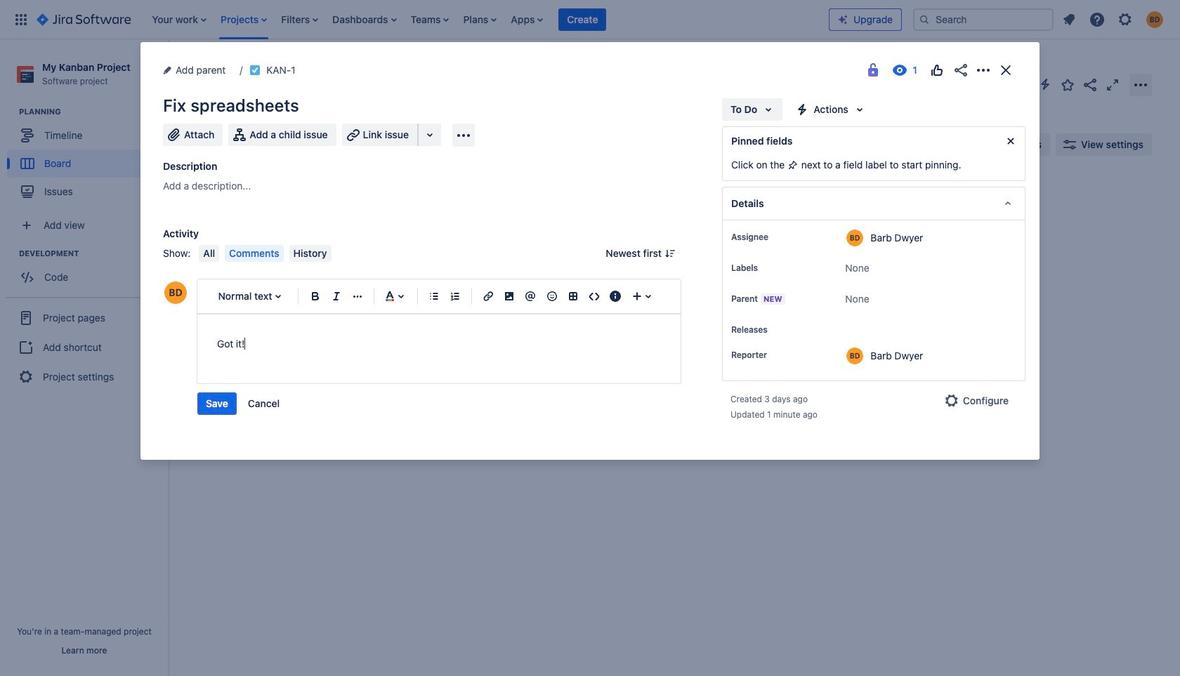 Task type: vqa. For each thing, say whether or not it's contained in the screenshot.
first heading from the bottom of the Sidebar element at the left
yes



Task type: describe. For each thing, give the bounding box(es) containing it.
star kan board image
[[1060, 76, 1077, 93]]

0 horizontal spatial list
[[145, 0, 829, 39]]

1 horizontal spatial list
[[1057, 7, 1172, 32]]

Search field
[[914, 8, 1054, 31]]

reporter pin to top. only you can see pinned fields. image
[[770, 350, 782, 361]]

code snippet image
[[586, 288, 603, 305]]

5 list item from the left
[[407, 0, 454, 39]]

info panel image
[[607, 288, 624, 305]]

more formatting image
[[349, 288, 366, 305]]

1 list item from the left
[[148, 0, 211, 39]]

vote options: no one has voted for this issue yet. image
[[929, 62, 946, 79]]

details element
[[723, 187, 1026, 221]]

close image
[[998, 62, 1015, 79]]

labels pin to top. only you can see pinned fields. image
[[761, 263, 772, 274]]

link web pages and more image
[[422, 127, 439, 143]]

8 list item from the left
[[559, 0, 607, 39]]

2 list item from the left
[[217, 0, 272, 39]]

actions image
[[976, 62, 992, 79]]

copy link to issue image
[[293, 64, 304, 75]]

7 list item from the left
[[507, 0, 548, 39]]

task image
[[209, 254, 220, 266]]

add app image
[[455, 127, 472, 144]]

2 heading from the top
[[19, 248, 168, 259]]

4 list item from the left
[[328, 0, 401, 39]]

3 list item from the left
[[277, 0, 323, 39]]



Task type: locate. For each thing, give the bounding box(es) containing it.
task image
[[250, 65, 261, 76]]

mention image
[[523, 288, 539, 305]]

primary element
[[8, 0, 829, 39]]

1 heading from the top
[[19, 106, 168, 118]]

group
[[7, 106, 168, 210], [7, 248, 168, 296], [6, 297, 163, 397], [198, 393, 288, 415]]

numbered list ⌘⇧7 image
[[447, 288, 464, 305]]

banner
[[0, 0, 1181, 39]]

create column image
[[794, 184, 811, 201]]

bullet list ⌘⇧8 image
[[426, 288, 443, 305]]

menu bar
[[196, 245, 334, 262]]

emoji image
[[544, 288, 561, 305]]

dialog
[[141, 42, 1040, 460]]

italic ⌘i image
[[328, 288, 345, 305]]

sidebar element
[[0, 39, 169, 677]]

link image
[[480, 288, 497, 305]]

list item
[[148, 0, 211, 39], [217, 0, 272, 39], [277, 0, 323, 39], [328, 0, 401, 39], [407, 0, 454, 39], [459, 0, 501, 39], [507, 0, 548, 39], [559, 0, 607, 39]]

list
[[145, 0, 829, 39], [1057, 7, 1172, 32]]

add image, video, or file image
[[501, 288, 518, 305]]

None search field
[[914, 8, 1054, 31]]

heading
[[19, 106, 168, 118], [19, 248, 168, 259]]

Search this board text field
[[198, 132, 263, 157]]

search image
[[919, 14, 931, 25]]

1 vertical spatial heading
[[19, 248, 168, 259]]

0 vertical spatial heading
[[19, 106, 168, 118]]

6 list item from the left
[[459, 0, 501, 39]]

bold ⌘b image
[[307, 288, 324, 305]]

Comment - Main content area, start typing to enter text. text field
[[217, 336, 661, 353]]

jira software image
[[37, 11, 131, 28], [37, 11, 131, 28]]

add people image
[[346, 136, 363, 153]]

hide message image
[[1003, 133, 1020, 150]]

enter full screen image
[[1105, 76, 1122, 93]]

table image
[[565, 288, 582, 305]]

assignee pin to top. only you can see pinned fields. image
[[772, 232, 783, 243]]



